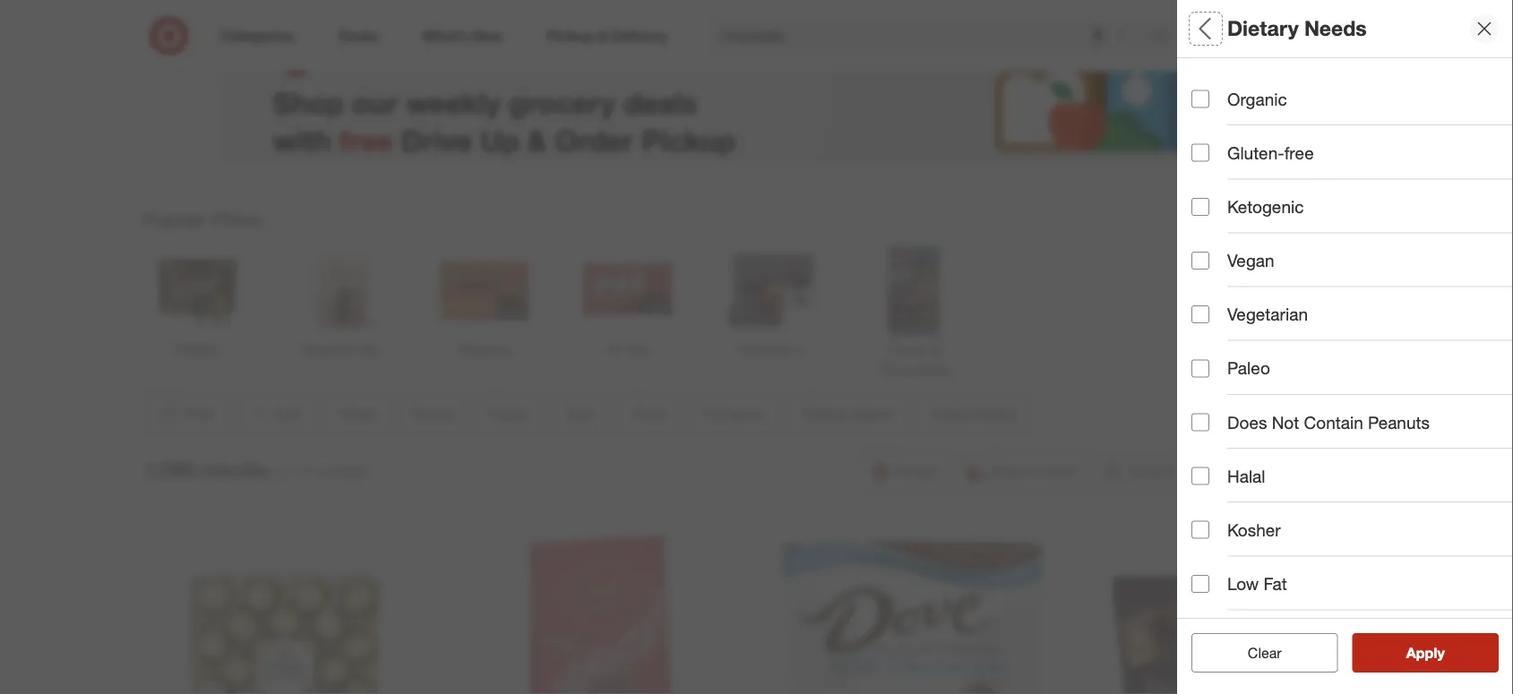 Task type: locate. For each thing, give the bounding box(es) containing it.
1 horizontal spatial results
[[1418, 644, 1464, 662]]

dietary needs dialog
[[1178, 0, 1514, 695]]

summer;
[[1192, 407, 1243, 423]]

all
[[1277, 644, 1291, 662]]

brand 3 musketeers; crunch; ghirardelli; kit kat; kinder; lindt; t
[[1192, 133, 1514, 172]]

brand
[[1192, 133, 1241, 154]]

drive
[[401, 123, 472, 158]]

price
[[1192, 328, 1234, 348]]

dietary right all at the top
[[1228, 16, 1299, 41]]

paleo
[[1228, 358, 1271, 379]]

shop
[[273, 85, 344, 120]]

clear button
[[1192, 634, 1338, 673]]

dietary needs
[[1228, 16, 1367, 41], [1192, 453, 1307, 474]]

1 vertical spatial results
[[1418, 644, 1464, 662]]

low
[[1228, 574, 1259, 594]]

clear inside all filters dialog
[[1239, 644, 1273, 662]]

1 vertical spatial dietary
[[1192, 453, 1251, 474]]

butter;
[[1393, 219, 1431, 235]]

musketeers;
[[1202, 156, 1271, 172]]

t
[[1510, 156, 1514, 172]]

dietary
[[1228, 16, 1299, 41], [1192, 453, 1251, 474]]

needs
[[1305, 16, 1367, 41], [1256, 453, 1307, 474]]

◎deals shop our weekly grocery deals with free drive up & order pickup
[[273, 28, 736, 158]]

0 horizontal spatial free
[[339, 123, 393, 158]]

free left ghirardelli;
[[1285, 143, 1314, 163]]

Vegetarian checkbox
[[1192, 306, 1210, 324]]

bars
[[1375, 282, 1401, 297]]

clear down low fat
[[1248, 644, 1282, 662]]

halal
[[1228, 466, 1266, 487]]

brownie;
[[1192, 219, 1241, 235]]

see results
[[1388, 644, 1464, 662]]

results
[[201, 457, 268, 482], [1418, 644, 1464, 662]]

lindt;
[[1475, 156, 1506, 172]]

organic
[[1228, 89, 1287, 109]]

1,090
[[144, 457, 195, 482]]

0 vertical spatial dietary needs
[[1228, 16, 1367, 41]]

1,090 results for "chocolate"
[[144, 457, 370, 482]]

0 vertical spatial needs
[[1305, 16, 1367, 41]]

flavor
[[1192, 196, 1241, 217]]

does
[[1228, 412, 1267, 433]]

1 vertical spatial dietary needs
[[1192, 453, 1307, 474]]

free down our
[[339, 123, 393, 158]]

dietary needs inside the dietary needs dialog
[[1228, 16, 1367, 41]]

& left 'cream;'
[[1294, 219, 1302, 235]]

results inside button
[[1418, 644, 1464, 662]]

clear for clear
[[1248, 644, 1282, 662]]

kinder;
[[1431, 156, 1471, 172]]

dietary needs down does
[[1192, 453, 1307, 474]]

0 horizontal spatial &
[[527, 123, 547, 158]]

all
[[1192, 16, 1217, 41]]

Gluten-free checkbox
[[1192, 144, 1210, 162]]

wedding
[[1247, 407, 1296, 423]]

our
[[352, 85, 398, 120]]

free inside the dietary needs dialog
[[1285, 143, 1314, 163]]

results right see
[[1418, 644, 1464, 662]]

0 horizontal spatial results
[[201, 457, 268, 482]]

type barks; filled chocolates; candy bars
[[1192, 259, 1401, 297]]

& right up at the top of the page
[[527, 123, 547, 158]]

clear
[[1239, 644, 1273, 662], [1248, 644, 1282, 662]]

free
[[339, 123, 393, 158], [1285, 143, 1314, 163]]

1 horizontal spatial free
[[1285, 143, 1314, 163]]

see results button
[[1353, 634, 1499, 673]]

0 vertical spatial dietary
[[1228, 16, 1299, 41]]

needs down the not
[[1256, 453, 1307, 474]]

Low Fat checkbox
[[1192, 575, 1210, 593]]

0 vertical spatial results
[[201, 457, 268, 482]]

type
[[1192, 259, 1230, 279]]

filled
[[1231, 282, 1261, 297]]

price button
[[1192, 309, 1514, 372]]

&
[[527, 123, 547, 158], [1294, 219, 1302, 235]]

needs up deals 'button'
[[1305, 16, 1367, 41]]

0 vertical spatial &
[[527, 123, 547, 158]]

Ketogenic checkbox
[[1192, 198, 1210, 216]]

results left for
[[201, 457, 268, 482]]

deals
[[624, 85, 697, 120]]

dietary down 'does not contain peanuts' checkbox
[[1192, 453, 1251, 474]]

apply button
[[1353, 634, 1499, 673]]

dietary inside dialog
[[1228, 16, 1299, 41]]

1 vertical spatial needs
[[1256, 453, 1307, 474]]

Does Not Contain Peanuts checkbox
[[1192, 413, 1210, 431]]

vegetarian
[[1228, 304, 1308, 325]]

3
[[1192, 156, 1199, 172]]

2 clear from the left
[[1248, 644, 1282, 662]]

occasion
[[1192, 384, 1268, 405]]

weekly
[[406, 85, 501, 120]]

deals button
[[1192, 58, 1514, 121]]

1 clear from the left
[[1239, 644, 1273, 662]]

1 horizontal spatial &
[[1294, 219, 1302, 235]]

not
[[1272, 412, 1300, 433]]

clear left all
[[1239, 644, 1273, 662]]

flavor brownie; cookies & cream; peanut butter; peppermint
[[1192, 196, 1500, 235]]

all filters
[[1192, 16, 1278, 41]]

1 vertical spatial &
[[1294, 219, 1302, 235]]

clear inside the dietary needs dialog
[[1248, 644, 1282, 662]]

dietary needs up organic
[[1228, 16, 1367, 41]]

clear for clear all
[[1239, 644, 1273, 662]]

cream;
[[1305, 219, 1346, 235]]

candy
[[1335, 282, 1371, 297]]

does not contain peanuts
[[1228, 412, 1430, 433]]

cookies
[[1245, 219, 1291, 235]]



Task type: vqa. For each thing, say whether or not it's contained in the screenshot.
the Red image
no



Task type: describe. For each thing, give the bounding box(es) containing it.
◎deals
[[273, 28, 424, 78]]

dietary needs inside dietary needs button
[[1192, 453, 1307, 474]]

Organic checkbox
[[1192, 90, 1210, 108]]

needs inside button
[[1256, 453, 1307, 474]]

barks;
[[1192, 282, 1228, 297]]

Vegan checkbox
[[1192, 252, 1210, 270]]

fpo/apo
[[1192, 579, 1269, 599]]

free inside the ◎deals shop our weekly grocery deals with free drive up & order pickup
[[339, 123, 393, 158]]

kosher
[[1228, 520, 1281, 540]]

deals
[[1192, 77, 1238, 97]]

What can we help you find? suggestions appear below search field
[[711, 16, 1157, 56]]

pickup
[[642, 123, 736, 158]]

contain
[[1304, 412, 1364, 433]]

clear all button
[[1192, 634, 1338, 673]]

results for 1,090
[[201, 457, 268, 482]]

ghirardelli;
[[1323, 156, 1383, 172]]

4 link
[[1327, 16, 1366, 56]]

crunch;
[[1275, 156, 1319, 172]]

peppermint
[[1434, 219, 1500, 235]]

dietary inside button
[[1192, 453, 1251, 474]]

guest rating
[[1192, 516, 1297, 536]]

Paleo checkbox
[[1192, 360, 1210, 378]]

dietary needs button
[[1192, 435, 1514, 497]]

search button
[[1145, 16, 1188, 59]]

with
[[273, 123, 331, 158]]

& inside the ◎deals shop our weekly grocery deals with free drive up & order pickup
[[527, 123, 547, 158]]

fpo/apo button
[[1192, 560, 1514, 623]]

Halal checkbox
[[1192, 467, 1210, 485]]

search
[[1145, 29, 1188, 46]]

kit
[[1386, 156, 1402, 172]]

occasion summer; wedding shower
[[1192, 384, 1342, 423]]

guest rating button
[[1192, 497, 1514, 560]]

popular filters
[[144, 209, 261, 229]]

chocolates;
[[1264, 282, 1332, 297]]

apply
[[1407, 644, 1445, 662]]

filters
[[211, 209, 261, 229]]

ketogenic
[[1228, 197, 1304, 217]]

low fat
[[1228, 574, 1288, 594]]

peanut
[[1350, 219, 1389, 235]]

filters
[[1222, 16, 1278, 41]]

results for see
[[1418, 644, 1464, 662]]

order
[[555, 123, 634, 158]]

popular
[[144, 209, 207, 229]]

all filters dialog
[[1178, 0, 1514, 695]]

grocery
[[509, 85, 616, 120]]

guest
[[1192, 516, 1240, 536]]

peanuts
[[1368, 412, 1430, 433]]

kat;
[[1405, 156, 1428, 172]]

"chocolate"
[[296, 463, 370, 480]]

up
[[480, 123, 519, 158]]

for
[[275, 463, 292, 480]]

& inside flavor brownie; cookies & cream; peanut butter; peppermint
[[1294, 219, 1302, 235]]

vegan
[[1228, 250, 1275, 271]]

gluten-
[[1228, 143, 1285, 163]]

gluten-free
[[1228, 143, 1314, 163]]

fat
[[1264, 574, 1288, 594]]

needs inside dialog
[[1305, 16, 1367, 41]]

rating
[[1244, 516, 1297, 536]]

4
[[1354, 18, 1359, 30]]

see
[[1388, 644, 1414, 662]]

Kosher checkbox
[[1192, 521, 1210, 539]]

clear all
[[1239, 644, 1291, 662]]

shower
[[1300, 407, 1342, 423]]



